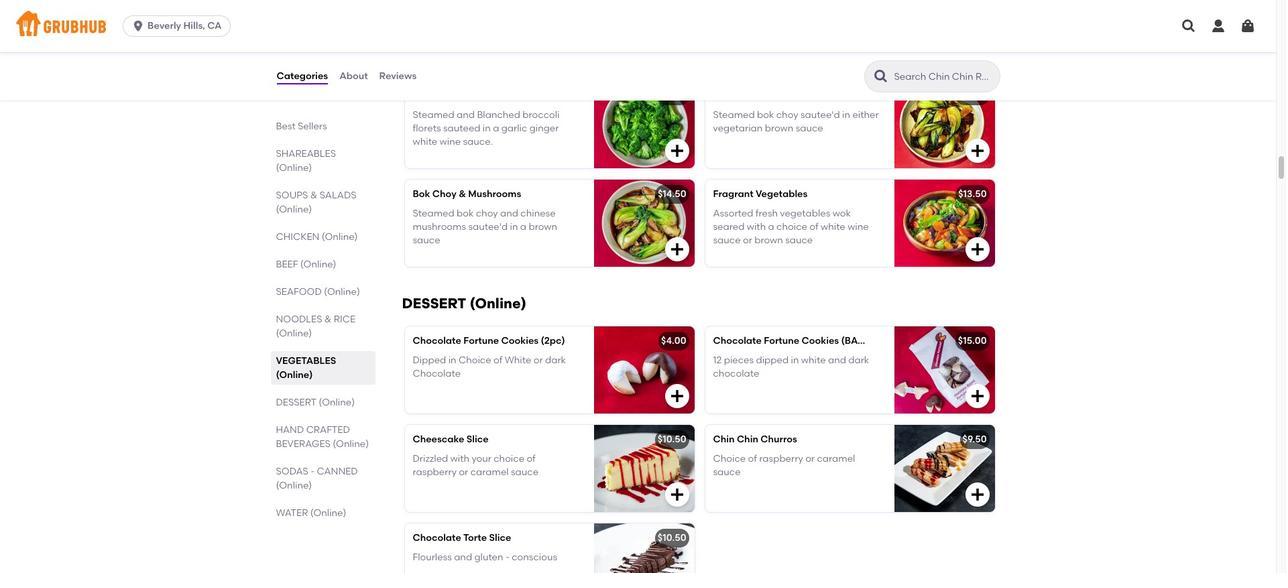 Task type: describe. For each thing, give the bounding box(es) containing it.
sodas
[[276, 466, 308, 478]]

2 horizontal spatial -
[[868, 336, 872, 347]]

$15.00
[[958, 336, 987, 347]]

bok choy
[[713, 90, 757, 101]]

(online) right 'water'
[[310, 508, 346, 519]]

steamed and blanched broccoli florets sauteed in a garlic ginger white wine sauce.
[[413, 109, 560, 148]]

chin chin churros
[[713, 434, 797, 446]]

bok choy & mushrooms
[[413, 189, 521, 200]]

choice of raspberry or caramel sauce
[[713, 453, 855, 478]]

mushrooms
[[468, 189, 521, 200]]

fresh
[[756, 208, 778, 219]]

cheescake slice image
[[594, 425, 695, 513]]

caramel inside drizzled with your choice of raspberry or caramel sauce
[[471, 467, 509, 478]]

choice inside the choice of raspberry or caramel sauce
[[713, 453, 746, 465]]

chocolate for chocolate fortune cookies (bag - 12 pc)
[[713, 336, 762, 347]]

bok for sautee'd
[[457, 208, 474, 219]]

reviews
[[379, 70, 417, 82]]

torte
[[463, 533, 487, 544]]

svg image for garlic ginger broccoli image
[[669, 143, 685, 159]]

hand
[[276, 425, 304, 436]]

drizzled with your choice of raspberry or caramel sauce
[[413, 453, 539, 478]]

assorted
[[713, 208, 754, 219]]

chocolate fortune cookies (2pc) image
[[594, 327, 695, 414]]

cookies for white
[[501, 336, 539, 347]]

your
[[472, 453, 492, 465]]

a inside steamed and blanched broccoli florets sauteed in a garlic ginger white wine sauce.
[[493, 123, 499, 134]]

flourless
[[413, 552, 452, 563]]

chocolate
[[713, 368, 759, 380]]

broccoli
[[477, 90, 515, 101]]

main navigation navigation
[[0, 0, 1276, 52]]

hand crafted beverages (online)
[[276, 425, 369, 450]]

svg image for szechuan asparagus - new! image
[[669, 44, 685, 61]]

sauce inside the choice of raspberry or caramel sauce
[[713, 467, 741, 478]]

seared
[[713, 221, 745, 233]]

(online) inside vegetables (online)
[[276, 370, 313, 381]]

chinese
[[521, 208, 556, 219]]

$9.50
[[963, 434, 987, 446]]

vegetables
[[276, 355, 336, 367]]

$14.50
[[658, 189, 686, 200]]

fragrant vegetables image
[[894, 180, 995, 267]]

dipped
[[756, 355, 789, 366]]

dark for 12 pieces dipped in white and dark chocolate
[[849, 355, 869, 366]]

$10.50 for flourless and gluten - conscious
[[658, 533, 686, 544]]

beef
[[276, 259, 298, 270]]

dark for dipped in choice of white or dark chocolate
[[545, 355, 566, 366]]

vegetarian
[[713, 123, 763, 134]]

brown inside assorted fresh vegetables wok seared with a choice of white wine sauce or brown sauce
[[755, 235, 783, 246]]

chocolate fortune cookies (2pc)
[[413, 336, 565, 347]]

a inside steamed bok choy and chinese mushrooms sautee'd in a brown sauce
[[520, 221, 527, 233]]

sellers
[[298, 121, 327, 132]]

wok
[[833, 208, 851, 219]]

or inside dipped in choice of white or dark chocolate
[[534, 355, 543, 366]]

white inside assorted fresh vegetables wok seared with a choice of white wine sauce or brown sauce
[[821, 221, 846, 233]]

with inside assorted fresh vegetables wok seared with a choice of white wine sauce or brown sauce
[[747, 221, 766, 233]]

and inside '12 pieces dipped in white and dark chocolate'
[[828, 355, 846, 366]]

sauce inside drizzled with your choice of raspberry or caramel sauce
[[511, 467, 539, 478]]

chicken
[[276, 231, 320, 243]]

seafood
[[276, 286, 322, 298]]

12 pieces dipped in white and dark chocolate
[[713, 355, 869, 380]]

either
[[853, 109, 879, 120]]

ginger
[[530, 123, 559, 134]]

or inside the choice of raspberry or caramel sauce
[[806, 453, 815, 465]]

sauce.
[[463, 136, 493, 148]]

shareables (online)
[[276, 148, 336, 174]]

& for rice
[[325, 314, 332, 325]]

shareables
[[276, 148, 336, 160]]

water
[[276, 508, 308, 519]]

(online) down salads in the left top of the page
[[322, 231, 358, 243]]

white
[[505, 355, 531, 366]]

- inside sodas - canned (online)
[[311, 466, 315, 478]]

svg image for "szechuan green beans" image on the right top of page
[[970, 44, 986, 61]]

Search Chin Chin Restaurant search field
[[893, 70, 996, 83]]

svg image inside beverly hills, ca button
[[132, 19, 145, 33]]

0 vertical spatial slice
[[467, 434, 489, 446]]

dipped in choice of white or dark chocolate
[[413, 355, 566, 380]]

(online) up seafood (online)
[[300, 259, 336, 270]]

(online) up rice
[[324, 286, 360, 298]]

0 vertical spatial dessert
[[402, 295, 466, 312]]

(online) up chocolate fortune cookies (2pc)
[[470, 295, 526, 312]]

beverages
[[276, 439, 331, 450]]

steamed bok choy and chinese mushrooms sautee'd in a brown sauce
[[413, 208, 557, 246]]

chocolate fortune cookies (bag - 12 pc) image
[[894, 327, 995, 414]]

crafted
[[306, 425, 350, 436]]

garlic ginger broccoli image
[[594, 81, 695, 169]]

beverly
[[148, 20, 181, 32]]

(online) inside soups & salads (online)
[[276, 204, 312, 215]]

drizzled
[[413, 453, 448, 465]]

$4.00
[[661, 336, 686, 347]]

search icon image
[[873, 68, 889, 85]]

in inside steamed bok choy sautee'd in either vegetarian brown sauce
[[842, 109, 851, 120]]

florets
[[413, 123, 441, 134]]

fragrant vegetables
[[713, 189, 808, 200]]

categories button
[[276, 52, 329, 101]]

sauce inside steamed bok choy sautee'd in either vegetarian brown sauce
[[796, 123, 823, 134]]

svg image for cheescake slice image
[[669, 487, 685, 503]]

(online) up crafted at the bottom left of the page
[[319, 397, 355, 408]]

churros
[[761, 434, 797, 446]]

chocolate torte slice
[[413, 533, 511, 544]]

ginger
[[443, 90, 475, 101]]

szechuan asparagus - new! image
[[594, 0, 695, 70]]

salads
[[320, 190, 357, 201]]

$11.00
[[660, 90, 686, 101]]

choy for sautee'd
[[777, 109, 799, 120]]

rice
[[334, 314, 356, 325]]

in inside '12 pieces dipped in white and dark chocolate'
[[791, 355, 799, 366]]

of inside dipped in choice of white or dark chocolate
[[494, 355, 503, 366]]

fortune for dipped
[[764, 336, 800, 347]]

& for salads
[[310, 190, 317, 201]]

beverly hills, ca button
[[123, 15, 236, 37]]

flourless and gluten - conscious
[[413, 552, 557, 563]]



Task type: vqa. For each thing, say whether or not it's contained in the screenshot.
92 Correct order
no



Task type: locate. For each thing, give the bounding box(es) containing it.
cheescake
[[413, 434, 464, 446]]

0 vertical spatial with
[[747, 221, 766, 233]]

cookies for white
[[802, 336, 839, 347]]

0 vertical spatial choice
[[459, 355, 491, 366]]

sodas - canned (online)
[[276, 466, 358, 492]]

brown down "chinese"
[[529, 221, 557, 233]]

1 vertical spatial bok
[[457, 208, 474, 219]]

raspberry inside the choice of raspberry or caramel sauce
[[759, 453, 803, 465]]

(online) inside hand crafted beverages (online)
[[333, 439, 369, 450]]

0 horizontal spatial choy
[[476, 208, 498, 219]]

1 horizontal spatial raspberry
[[759, 453, 803, 465]]

1 vertical spatial slice
[[489, 533, 511, 544]]

0 vertical spatial brown
[[765, 123, 794, 134]]

of left the white
[[494, 355, 503, 366]]

1 vertical spatial dessert
[[276, 397, 317, 408]]

bok up vegetarian
[[757, 109, 774, 120]]

steamed for steamed and blanched broccoli florets sauteed in a garlic ginger white wine sauce.
[[413, 109, 455, 120]]

0 horizontal spatial chin
[[713, 434, 735, 446]]

choice inside assorted fresh vegetables wok seared with a choice of white wine sauce or brown sauce
[[777, 221, 807, 233]]

chocolate fortune cookies (bag - 12 pc)
[[713, 336, 901, 347]]

0 horizontal spatial raspberry
[[413, 467, 457, 478]]

fortune up dipped in choice of white or dark chocolate
[[464, 336, 499, 347]]

0 horizontal spatial sautee'd
[[468, 221, 508, 233]]

0 horizontal spatial dark
[[545, 355, 566, 366]]

in left the either
[[842, 109, 851, 120]]

or
[[743, 235, 752, 246], [534, 355, 543, 366], [806, 453, 815, 465], [459, 467, 468, 478]]

steamed for steamed bok choy and chinese mushrooms sautee'd in a brown sauce
[[413, 208, 455, 219]]

a down "chinese"
[[520, 221, 527, 233]]

bok choy image
[[894, 81, 995, 169]]

svg image for bok choy image
[[970, 143, 986, 159]]

in down mushrooms at left
[[510, 221, 518, 233]]

1 horizontal spatial dessert
[[402, 295, 466, 312]]

2 fortune from the left
[[764, 336, 800, 347]]

dipped
[[413, 355, 446, 366]]

0 vertical spatial sautee'd
[[801, 109, 840, 120]]

sauce
[[796, 123, 823, 134], [413, 235, 440, 246], [713, 235, 741, 246], [786, 235, 813, 246], [511, 467, 539, 478], [713, 467, 741, 478]]

dessert up dipped
[[402, 295, 466, 312]]

2 vertical spatial white
[[801, 355, 826, 366]]

conscious
[[512, 552, 557, 563]]

chocolate for chocolate torte slice
[[413, 533, 461, 544]]

soups & salads (online)
[[276, 190, 357, 215]]

raspberry inside drizzled with your choice of raspberry or caramel sauce
[[413, 467, 457, 478]]

choy for bok choy
[[733, 90, 757, 101]]

white inside '12 pieces dipped in white and dark chocolate'
[[801, 355, 826, 366]]

(online) inside "shareables (online)"
[[276, 162, 312, 174]]

cookies left (bag
[[802, 336, 839, 347]]

12 left pc) on the right of page
[[874, 336, 883, 347]]

choice right your
[[494, 453, 525, 465]]

1 horizontal spatial wine
[[848, 221, 869, 233]]

bok choy & mushrooms image
[[594, 180, 695, 267]]

$13.50
[[959, 189, 987, 200]]

steamed bok choy sautee'd in either vegetarian brown sauce
[[713, 109, 879, 134]]

raspberry down churros
[[759, 453, 803, 465]]

slice up your
[[467, 434, 489, 446]]

- right (bag
[[868, 336, 872, 347]]

0 horizontal spatial 12
[[713, 355, 722, 366]]

1 horizontal spatial slice
[[489, 533, 511, 544]]

bok inside steamed bok choy and chinese mushrooms sautee'd in a brown sauce
[[457, 208, 474, 219]]

1 horizontal spatial fortune
[[764, 336, 800, 347]]

cheescake slice
[[413, 434, 489, 446]]

& left mushrooms at left
[[459, 189, 466, 200]]

with inside drizzled with your choice of raspberry or caramel sauce
[[450, 453, 470, 465]]

1 horizontal spatial bok
[[757, 109, 774, 120]]

1 vertical spatial 12
[[713, 355, 722, 366]]

choice down chin chin churros
[[713, 453, 746, 465]]

1 fortune from the left
[[464, 336, 499, 347]]

(online) down noodles
[[276, 328, 312, 339]]

sautee'd inside steamed bok choy and chinese mushrooms sautee'd in a brown sauce
[[468, 221, 508, 233]]

1 horizontal spatial 12
[[874, 336, 883, 347]]

1 horizontal spatial sautee'd
[[801, 109, 840, 120]]

0 horizontal spatial fortune
[[464, 336, 499, 347]]

1 horizontal spatial dessert (online)
[[402, 295, 526, 312]]

0 horizontal spatial slice
[[467, 434, 489, 446]]

1 vertical spatial $10.50
[[658, 533, 686, 544]]

gluten
[[475, 552, 503, 563]]

1 vertical spatial choy
[[433, 189, 457, 200]]

brown inside steamed bok choy sautee'd in either vegetarian brown sauce
[[765, 123, 794, 134]]

chicken (online)
[[276, 231, 358, 243]]

chocolate up dipped
[[413, 336, 461, 347]]

1 horizontal spatial with
[[747, 221, 766, 233]]

choy for bok choy & mushrooms
[[433, 189, 457, 200]]

cookies up the white
[[501, 336, 539, 347]]

brown right vegetarian
[[765, 123, 794, 134]]

0 vertical spatial dessert (online)
[[402, 295, 526, 312]]

of down vegetables
[[810, 221, 819, 233]]

or inside drizzled with your choice of raspberry or caramel sauce
[[459, 467, 468, 478]]

seafood (online)
[[276, 286, 360, 298]]

0 horizontal spatial wine
[[440, 136, 461, 148]]

blanched
[[477, 109, 520, 120]]

dark down (2pc)
[[545, 355, 566, 366]]

wine inside steamed and blanched broccoli florets sauteed in a garlic ginger white wine sauce.
[[440, 136, 461, 148]]

$10.50
[[658, 434, 686, 446], [658, 533, 686, 544]]

fragrant
[[713, 189, 754, 200]]

raspberry down drizzled
[[413, 467, 457, 478]]

and down mushrooms at left
[[500, 208, 518, 219]]

$12.00
[[959, 90, 987, 101]]

(online) down sodas
[[276, 480, 312, 492]]

(online) down soups
[[276, 204, 312, 215]]

1 horizontal spatial choice
[[713, 453, 746, 465]]

1 vertical spatial -
[[311, 466, 315, 478]]

vegetables
[[780, 208, 831, 219]]

soups
[[276, 190, 308, 201]]

0 horizontal spatial with
[[450, 453, 470, 465]]

and down (bag
[[828, 355, 846, 366]]

& left rice
[[325, 314, 332, 325]]

of inside assorted fresh vegetables wok seared with a choice of white wine sauce or brown sauce
[[810, 221, 819, 233]]

bok inside steamed bok choy sautee'd in either vegetarian brown sauce
[[757, 109, 774, 120]]

& inside noodles & rice (online)
[[325, 314, 332, 325]]

chocolate up flourless
[[413, 533, 461, 544]]

0 horizontal spatial &
[[310, 190, 317, 201]]

about
[[340, 70, 368, 82]]

chocolate up pieces on the bottom right of the page
[[713, 336, 762, 347]]

1 horizontal spatial &
[[325, 314, 332, 325]]

1 vertical spatial brown
[[529, 221, 557, 233]]

(online) inside sodas - canned (online)
[[276, 480, 312, 492]]

chocolate down dipped
[[413, 368, 461, 380]]

cookies
[[501, 336, 539, 347], [802, 336, 839, 347]]

garlic
[[413, 90, 441, 101]]

& right soups
[[310, 190, 317, 201]]

1 vertical spatial raspberry
[[413, 467, 457, 478]]

12
[[874, 336, 883, 347], [713, 355, 722, 366]]

choy
[[733, 90, 757, 101], [433, 189, 457, 200]]

0 horizontal spatial bok
[[457, 208, 474, 219]]

in up sauce.
[[483, 123, 491, 134]]

choice inside dipped in choice of white or dark chocolate
[[459, 355, 491, 366]]

mushrooms
[[413, 221, 466, 233]]

dessert (online) up chocolate fortune cookies (2pc)
[[402, 295, 526, 312]]

svg image
[[1240, 18, 1256, 34], [132, 19, 145, 33], [970, 44, 986, 61], [970, 143, 986, 159], [669, 242, 685, 258], [970, 487, 986, 503]]

svg image for bok choy & mushrooms image
[[669, 242, 685, 258]]

2 $10.50 from the top
[[658, 533, 686, 544]]

vegetables (online)
[[276, 355, 336, 381]]

chocolate inside dipped in choice of white or dark chocolate
[[413, 368, 461, 380]]

1 horizontal spatial bok
[[713, 90, 731, 101]]

szechuan green beans image
[[894, 0, 995, 70]]

steamed inside steamed and blanched broccoli florets sauteed in a garlic ginger white wine sauce.
[[413, 109, 455, 120]]

chin
[[713, 434, 735, 446], [737, 434, 759, 446]]

0 vertical spatial choy
[[733, 90, 757, 101]]

(online) down shareables
[[276, 162, 312, 174]]

1 vertical spatial choice
[[494, 453, 525, 465]]

bok for vegetarian
[[757, 109, 774, 120]]

dessert
[[402, 295, 466, 312], [276, 397, 317, 408]]

of down chin chin churros
[[748, 453, 757, 465]]

2 horizontal spatial &
[[459, 189, 466, 200]]

bok
[[757, 109, 774, 120], [457, 208, 474, 219]]

bok for bok choy & mushrooms
[[413, 189, 430, 200]]

$10.50 for drizzled with your choice of raspberry or caramel sauce
[[658, 434, 686, 446]]

raspberry
[[759, 453, 803, 465], [413, 467, 457, 478]]

sautee'd left the either
[[801, 109, 840, 120]]

0 vertical spatial white
[[413, 136, 437, 148]]

or inside assorted fresh vegetables wok seared with a choice of white wine sauce or brown sauce
[[743, 235, 752, 246]]

(online) inside noodles & rice (online)
[[276, 328, 312, 339]]

a inside assorted fresh vegetables wok seared with a choice of white wine sauce or brown sauce
[[768, 221, 775, 233]]

0 horizontal spatial a
[[493, 123, 499, 134]]

1 dark from the left
[[545, 355, 566, 366]]

pc)
[[885, 336, 901, 347]]

in
[[842, 109, 851, 120], [483, 123, 491, 134], [510, 221, 518, 233], [448, 355, 457, 366], [791, 355, 799, 366]]

0 horizontal spatial bok
[[413, 189, 430, 200]]

brown down fresh
[[755, 235, 783, 246]]

0 vertical spatial raspberry
[[759, 453, 803, 465]]

steamed up mushrooms
[[413, 208, 455, 219]]

1 chin from the left
[[713, 434, 735, 446]]

white down 'chocolate fortune cookies (bag - 12 pc)'
[[801, 355, 826, 366]]

1 horizontal spatial -
[[506, 552, 510, 563]]

white down wok at the right of page
[[821, 221, 846, 233]]

dessert (online) up crafted at the bottom left of the page
[[276, 397, 355, 408]]

svg image for chin chin churros image
[[970, 487, 986, 503]]

sautee'd down mushrooms at left
[[468, 221, 508, 233]]

svg image for chocolate fortune cookies (2pc) image
[[669, 389, 685, 405]]

1 vertical spatial sautee'd
[[468, 221, 508, 233]]

1 horizontal spatial chin
[[737, 434, 759, 446]]

1 vertical spatial with
[[450, 453, 470, 465]]

of inside drizzled with your choice of raspberry or caramel sauce
[[527, 453, 536, 465]]

2 cookies from the left
[[802, 336, 839, 347]]

0 horizontal spatial dessert
[[276, 397, 317, 408]]

sautee'd inside steamed bok choy sautee'd in either vegetarian brown sauce
[[801, 109, 840, 120]]

caramel
[[817, 453, 855, 465], [471, 467, 509, 478]]

bok up vegetarian
[[713, 90, 731, 101]]

1 horizontal spatial choy
[[777, 109, 799, 120]]

a down the blanched
[[493, 123, 499, 134]]

a
[[493, 123, 499, 134], [520, 221, 527, 233], [768, 221, 775, 233]]

0 horizontal spatial caramel
[[471, 467, 509, 478]]

0 horizontal spatial dessert (online)
[[276, 397, 355, 408]]

assorted fresh vegetables wok seared with a choice of white wine sauce or brown sauce
[[713, 208, 869, 246]]

categories
[[277, 70, 328, 82]]

0 horizontal spatial choy
[[433, 189, 457, 200]]

of inside the choice of raspberry or caramel sauce
[[748, 453, 757, 465]]

noodles & rice (online)
[[276, 314, 356, 339]]

steamed up the florets
[[413, 109, 455, 120]]

in inside steamed and blanched broccoli florets sauteed in a garlic ginger white wine sauce.
[[483, 123, 491, 134]]

0 vertical spatial bok
[[757, 109, 774, 120]]

choy inside steamed bok choy and chinese mushrooms sautee'd in a brown sauce
[[476, 208, 498, 219]]

vegetables
[[756, 189, 808, 200]]

1 vertical spatial wine
[[848, 221, 869, 233]]

fortune
[[464, 336, 499, 347], [764, 336, 800, 347]]

0 vertical spatial caramel
[[817, 453, 855, 465]]

0 vertical spatial -
[[868, 336, 872, 347]]

a down fresh
[[768, 221, 775, 233]]

chocolate torte slice image
[[594, 524, 695, 573]]

wine down wok at the right of page
[[848, 221, 869, 233]]

brown inside steamed bok choy and chinese mushrooms sautee'd in a brown sauce
[[529, 221, 557, 233]]

choy
[[777, 109, 799, 120], [476, 208, 498, 219]]

- right gluten
[[506, 552, 510, 563]]

1 horizontal spatial cookies
[[802, 336, 839, 347]]

bok down bok choy & mushrooms
[[457, 208, 474, 219]]

noodles
[[276, 314, 322, 325]]

choy up mushrooms
[[433, 189, 457, 200]]

- right sodas
[[311, 466, 315, 478]]

0 vertical spatial bok
[[713, 90, 731, 101]]

2 vertical spatial -
[[506, 552, 510, 563]]

broccoli
[[523, 109, 560, 120]]

0 vertical spatial $10.50
[[658, 434, 686, 446]]

of right your
[[527, 453, 536, 465]]

steamed up vegetarian
[[713, 109, 755, 120]]

1 vertical spatial choice
[[713, 453, 746, 465]]

0 horizontal spatial cookies
[[501, 336, 539, 347]]

(online) down vegetables
[[276, 370, 313, 381]]

and up sauteed
[[457, 109, 475, 120]]

and inside steamed and blanched broccoli florets sauteed in a garlic ginger white wine sauce.
[[457, 109, 475, 120]]

0 horizontal spatial choice
[[494, 453, 525, 465]]

1 horizontal spatial caramel
[[817, 453, 855, 465]]

steamed inside steamed bok choy and chinese mushrooms sautee'd in a brown sauce
[[413, 208, 455, 219]]

bok for bok choy
[[713, 90, 731, 101]]

0 vertical spatial 12
[[874, 336, 883, 347]]

dark inside '12 pieces dipped in white and dark chocolate'
[[849, 355, 869, 366]]

water (online)
[[276, 508, 346, 519]]

with
[[747, 221, 766, 233], [450, 453, 470, 465]]

in inside dipped in choice of white or dark chocolate
[[448, 355, 457, 366]]

best sellers
[[276, 121, 327, 132]]

choice down chocolate fortune cookies (2pc)
[[459, 355, 491, 366]]

bok
[[713, 90, 731, 101], [413, 189, 430, 200]]

fortune up dipped
[[764, 336, 800, 347]]

1 $10.50 from the top
[[658, 434, 686, 446]]

0 horizontal spatial choice
[[459, 355, 491, 366]]

garlic
[[502, 123, 527, 134]]

choice
[[777, 221, 807, 233], [494, 453, 525, 465]]

slice up gluten
[[489, 533, 511, 544]]

svg image for chocolate fortune cookies (bag - 12 pc) image
[[970, 389, 986, 405]]

(bag
[[841, 336, 866, 347]]

2 vertical spatial brown
[[755, 235, 783, 246]]

1 cookies from the left
[[501, 336, 539, 347]]

choy up vegetarian
[[733, 90, 757, 101]]

sauteed
[[443, 123, 481, 134]]

0 horizontal spatial -
[[311, 466, 315, 478]]

with down fresh
[[747, 221, 766, 233]]

and down chocolate torte slice
[[454, 552, 472, 563]]

0 vertical spatial wine
[[440, 136, 461, 148]]

0 vertical spatial choy
[[777, 109, 799, 120]]

best
[[276, 121, 296, 132]]

1 horizontal spatial choice
[[777, 221, 807, 233]]

hills,
[[183, 20, 205, 32]]

reviews button
[[379, 52, 417, 101]]

choy for and
[[476, 208, 498, 219]]

white down the florets
[[413, 136, 437, 148]]

1 vertical spatial bok
[[413, 189, 430, 200]]

steamed
[[413, 109, 455, 120], [713, 109, 755, 120], [413, 208, 455, 219]]

dark inside dipped in choice of white or dark chocolate
[[545, 355, 566, 366]]

choice down vegetables
[[777, 221, 807, 233]]

chocolate for chocolate fortune cookies (2pc)
[[413, 336, 461, 347]]

about button
[[339, 52, 369, 101]]

12 inside '12 pieces dipped in white and dark chocolate'
[[713, 355, 722, 366]]

canned
[[317, 466, 358, 478]]

wine inside assorted fresh vegetables wok seared with a choice of white wine sauce or brown sauce
[[848, 221, 869, 233]]

2 horizontal spatial a
[[768, 221, 775, 233]]

0 vertical spatial choice
[[777, 221, 807, 233]]

garlic ginger broccoli
[[413, 90, 515, 101]]

fortune for choice
[[464, 336, 499, 347]]

white inside steamed and blanched broccoli florets sauteed in a garlic ginger white wine sauce.
[[413, 136, 437, 148]]

beverly hills, ca
[[148, 20, 222, 32]]

wine down sauteed
[[440, 136, 461, 148]]

svg image
[[1181, 18, 1197, 34], [1211, 18, 1227, 34], [669, 44, 685, 61], [669, 143, 685, 159], [970, 242, 986, 258], [669, 389, 685, 405], [970, 389, 986, 405], [669, 487, 685, 503]]

choice inside drizzled with your choice of raspberry or caramel sauce
[[494, 453, 525, 465]]

in down 'chocolate fortune cookies (bag - 12 pc)'
[[791, 355, 799, 366]]

sauce inside steamed bok choy and chinese mushrooms sautee'd in a brown sauce
[[413, 235, 440, 246]]

(online) down crafted at the bottom left of the page
[[333, 439, 369, 450]]

in right dipped
[[448, 355, 457, 366]]

wine
[[440, 136, 461, 148], [848, 221, 869, 233]]

pieces
[[724, 355, 754, 366]]

chin chin churros image
[[894, 425, 995, 513]]

1 horizontal spatial a
[[520, 221, 527, 233]]

caramel inside the choice of raspberry or caramel sauce
[[817, 453, 855, 465]]

dark down (bag
[[849, 355, 869, 366]]

1 vertical spatial dessert (online)
[[276, 397, 355, 408]]

12 left pieces on the bottom right of the page
[[713, 355, 722, 366]]

choy inside steamed bok choy sautee'd in either vegetarian brown sauce
[[777, 109, 799, 120]]

steamed for steamed bok choy sautee'd in either vegetarian brown sauce
[[713, 109, 755, 120]]

(online)
[[276, 162, 312, 174], [276, 204, 312, 215], [322, 231, 358, 243], [300, 259, 336, 270], [324, 286, 360, 298], [470, 295, 526, 312], [276, 328, 312, 339], [276, 370, 313, 381], [319, 397, 355, 408], [333, 439, 369, 450], [276, 480, 312, 492], [310, 508, 346, 519]]

1 vertical spatial white
[[821, 221, 846, 233]]

ca
[[207, 20, 222, 32]]

dark
[[545, 355, 566, 366], [849, 355, 869, 366]]

dessert up hand at the bottom of page
[[276, 397, 317, 408]]

1 horizontal spatial choy
[[733, 90, 757, 101]]

1 vertical spatial caramel
[[471, 467, 509, 478]]

& inside soups & salads (online)
[[310, 190, 317, 201]]

steamed inside steamed bok choy sautee'd in either vegetarian brown sauce
[[713, 109, 755, 120]]

svg image for fragrant vegetables image at top right
[[970, 242, 986, 258]]

beef (online)
[[276, 259, 336, 270]]

choice
[[459, 355, 491, 366], [713, 453, 746, 465]]

bok up mushrooms
[[413, 189, 430, 200]]

in inside steamed bok choy and chinese mushrooms sautee'd in a brown sauce
[[510, 221, 518, 233]]

1 vertical spatial choy
[[476, 208, 498, 219]]

(2pc)
[[541, 336, 565, 347]]

with down cheescake slice
[[450, 453, 470, 465]]

2 dark from the left
[[849, 355, 869, 366]]

white
[[413, 136, 437, 148], [821, 221, 846, 233], [801, 355, 826, 366]]

1 horizontal spatial dark
[[849, 355, 869, 366]]

and inside steamed bok choy and chinese mushrooms sautee'd in a brown sauce
[[500, 208, 518, 219]]

2 chin from the left
[[737, 434, 759, 446]]



